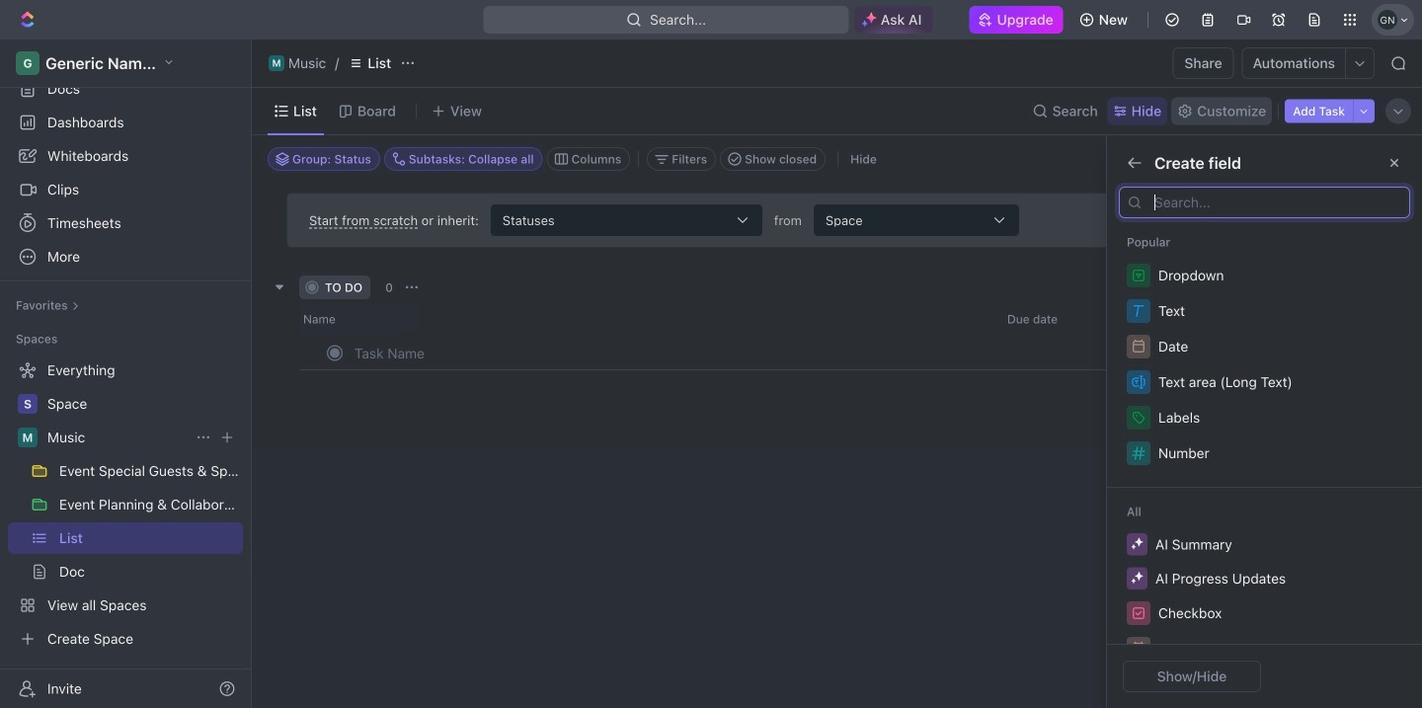 Task type: describe. For each thing, give the bounding box(es) containing it.
Task Name text field
[[355, 337, 932, 369]]

Search... text field
[[1155, 195, 1403, 210]]

tree inside sidebar navigation
[[8, 355, 243, 655]]

0 vertical spatial music, , element
[[269, 55, 285, 71]]

1 vertical spatial music, , element
[[18, 428, 38, 447]]

Search tasks... text field
[[1213, 144, 1411, 174]]



Task type: locate. For each thing, give the bounding box(es) containing it.
music, , element
[[269, 55, 285, 71], [18, 428, 38, 447]]

1 horizontal spatial music, , element
[[269, 55, 285, 71]]

space, , element
[[18, 394, 38, 414]]

0 horizontal spatial music, , element
[[18, 428, 38, 447]]

generic name's workspace, , element
[[16, 51, 40, 75]]

sidebar navigation
[[0, 40, 256, 708]]

tree
[[8, 355, 243, 655]]



Task type: vqa. For each thing, say whether or not it's contained in the screenshot.
the left THE MUSIC, , ELEMENT
yes



